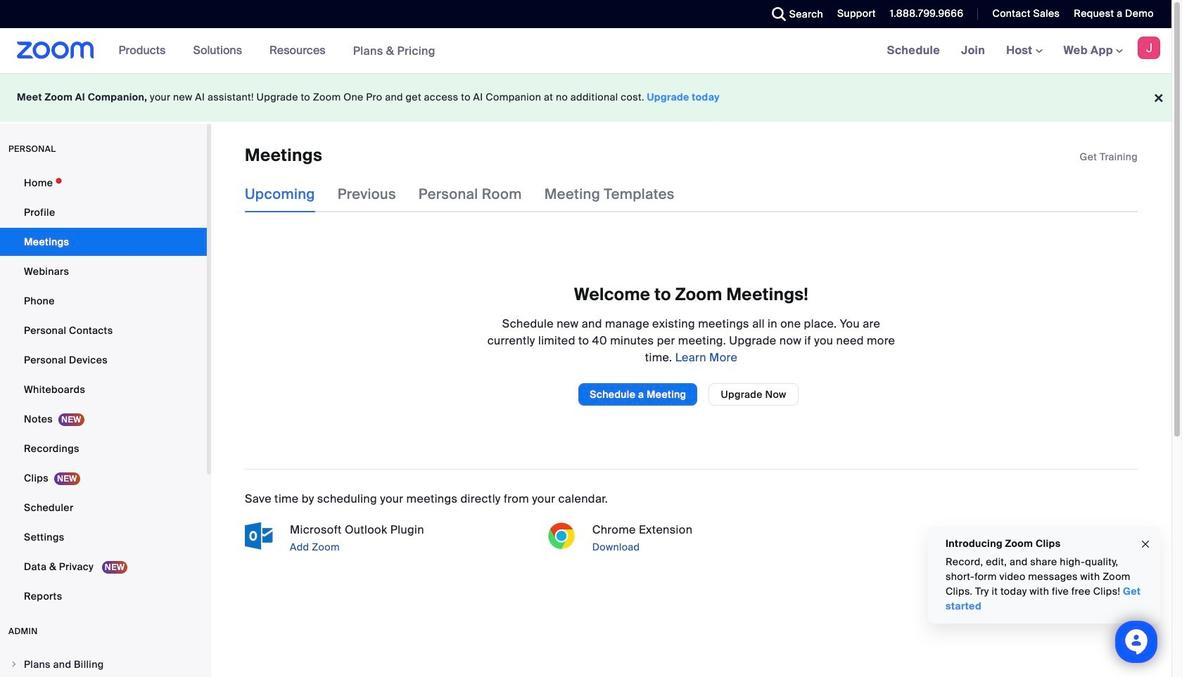 Task type: locate. For each thing, give the bounding box(es) containing it.
right image
[[10, 661, 18, 669]]

tabs of meeting tab list
[[245, 176, 697, 213]]

profile picture image
[[1138, 37, 1160, 59]]

meetings navigation
[[877, 28, 1172, 74]]

menu item
[[0, 652, 207, 678]]

application
[[1080, 150, 1138, 164]]

footer
[[0, 73, 1172, 122]]

personal menu menu
[[0, 169, 207, 612]]

product information navigation
[[108, 28, 446, 74]]

banner
[[0, 28, 1172, 74]]



Task type: describe. For each thing, give the bounding box(es) containing it.
close image
[[1140, 537, 1151, 553]]

zoom logo image
[[17, 42, 94, 59]]



Task type: vqa. For each thing, say whether or not it's contained in the screenshot.
REPORTS
no



